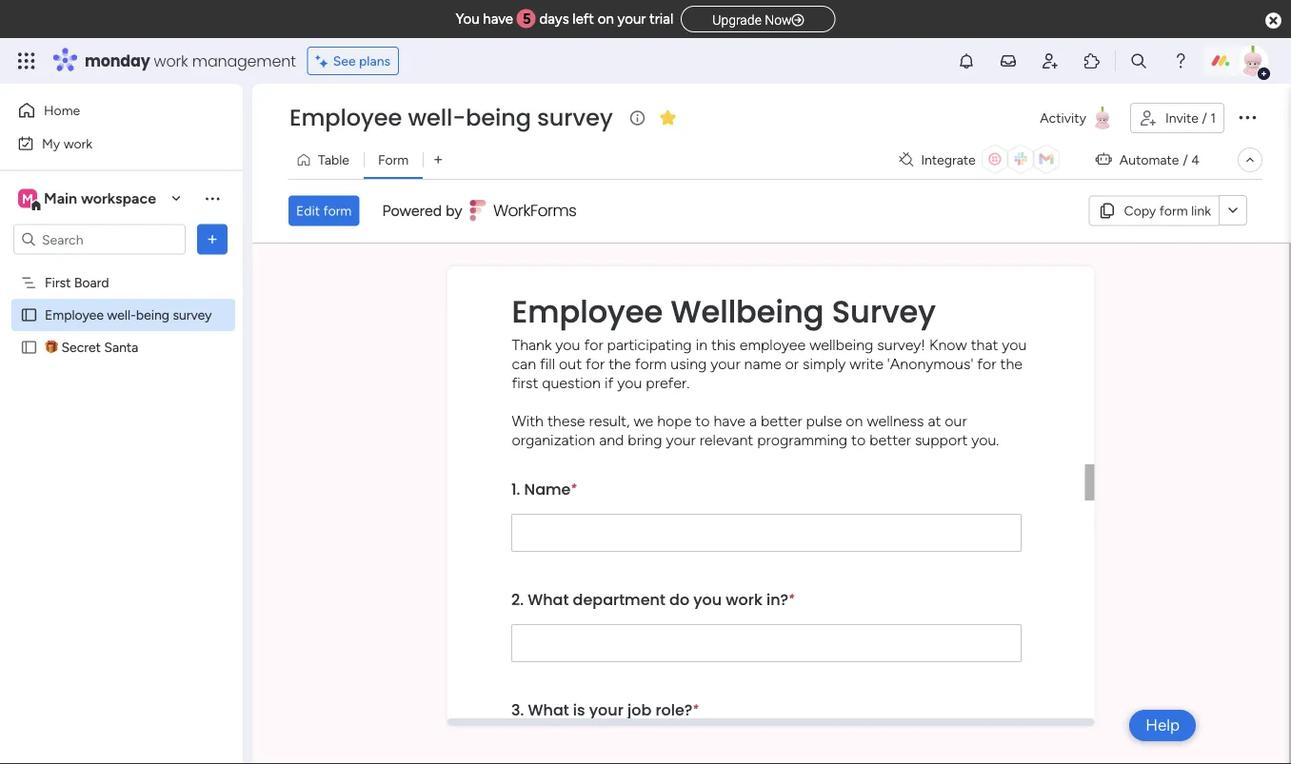 Task type: describe. For each thing, give the bounding box(es) containing it.
name element
[[511, 478, 570, 500]]

fill
[[540, 354, 555, 373]]

1. Name field
[[511, 514, 1021, 552]]

home
[[44, 102, 80, 119]]

have inside with these result, we hope to have a better pulse on wellness at our organization and bring your relevant programming to better support you.
[[714, 412, 745, 430]]

2. what department do you work in? *
[[511, 589, 794, 610]]

pulse
[[806, 412, 842, 430]]

form for copy
[[1159, 203, 1188, 219]]

copy
[[1124, 203, 1156, 219]]

trial
[[649, 10, 673, 28]]

work for monday
[[154, 50, 188, 71]]

workspace image
[[18, 188, 37, 209]]

if
[[605, 373, 613, 392]]

our
[[945, 412, 967, 430]]

collapse board header image
[[1242, 152, 1258, 168]]

notifications image
[[957, 51, 976, 70]]

wellbeing
[[809, 335, 873, 353]]

first board
[[45, 275, 109, 291]]

form
[[378, 152, 409, 168]]

edit form
[[296, 203, 352, 219]]

secret
[[61, 339, 101, 356]]

monday work management
[[85, 50, 296, 71]]

ruby anderson image
[[1238, 46, 1268, 76]]

0 vertical spatial being
[[466, 102, 531, 134]]

what department do you work in? element
[[511, 589, 788, 610]]

see plans button
[[307, 47, 399, 75]]

main workspace
[[44, 189, 156, 208]]

you up "out"
[[555, 335, 580, 353]]

help image
[[1171, 51, 1190, 70]]

main
[[44, 189, 77, 208]]

work inside group
[[725, 589, 762, 610]]

now
[[765, 12, 792, 28]]

automate / 4
[[1119, 152, 1200, 168]]

days
[[539, 10, 569, 28]]

2. What department do you work in? field
[[511, 624, 1021, 662]]

invite / 1
[[1165, 110, 1216, 126]]

select product image
[[17, 51, 36, 70]]

employee inside form form
[[512, 291, 663, 333]]

table button
[[288, 145, 364, 175]]

5
[[523, 10, 531, 28]]

invite members image
[[1041, 51, 1060, 70]]

activity
[[1040, 110, 1086, 126]]

automate
[[1119, 152, 1179, 168]]

workspace
[[81, 189, 156, 208]]

3.
[[511, 699, 524, 721]]

you inside group
[[693, 589, 721, 610]]

* inside 3. what is your job role? *
[[692, 702, 698, 716]]

see
[[333, 53, 356, 69]]

add view image
[[434, 153, 442, 167]]

1 horizontal spatial to
[[851, 431, 866, 449]]

job
[[627, 699, 651, 721]]

department
[[572, 589, 665, 610]]

name
[[744, 354, 781, 373]]

wellness
[[867, 412, 924, 430]]

you have 5 days left on your trial
[[455, 10, 673, 28]]

form for edit
[[323, 203, 352, 219]]

what for 3.
[[527, 699, 569, 721]]

search everything image
[[1129, 51, 1148, 70]]

2 the from the left
[[1000, 354, 1023, 373]]

'anonymous'
[[887, 354, 973, 373]]

thank you for participating in this employee wellbeing survey! know that you can fill out for the form using your name or simply write 'anonymous' for the first question if you prefer.
[[512, 335, 1027, 392]]

1. name *
[[511, 478, 576, 500]]

🎁 secret santa
[[45, 339, 138, 356]]

/ for 4
[[1183, 152, 1188, 168]]

with these result, we hope to have a better pulse on wellness at our organization and bring your relevant programming to better support you.
[[512, 412, 999, 449]]

employee
[[740, 335, 806, 353]]

table
[[318, 152, 349, 168]]

1.
[[511, 478, 520, 500]]

m
[[22, 190, 33, 207]]

dapulse rightstroke image
[[792, 13, 804, 27]]

for up if
[[586, 354, 605, 373]]

employee wellbeing survey
[[512, 291, 936, 333]]

survey
[[832, 291, 936, 333]]

show board description image
[[626, 109, 649, 128]]

3. what is your job role? *
[[511, 699, 698, 721]]

using
[[671, 354, 707, 373]]

a
[[749, 412, 757, 430]]

/ for 1
[[1202, 110, 1207, 126]]

simply
[[803, 354, 846, 373]]

monday
[[85, 50, 150, 71]]

1. name group
[[511, 464, 1021, 575]]

in
[[696, 335, 707, 353]]

home button
[[11, 95, 205, 126]]

do
[[669, 589, 689, 610]]

survey!
[[877, 335, 925, 353]]

form form
[[252, 244, 1289, 765]]

these
[[547, 412, 585, 430]]

0 vertical spatial on
[[598, 10, 614, 28]]

first
[[512, 373, 538, 392]]

workforms logo image
[[470, 196, 578, 226]]

Search in workspace field
[[40, 229, 159, 250]]

at
[[928, 412, 941, 430]]

1
[[1210, 110, 1216, 126]]

prefer.
[[646, 373, 690, 392]]

santa
[[104, 339, 138, 356]]

can
[[512, 354, 536, 373]]

is
[[573, 699, 585, 721]]

1 the from the left
[[609, 354, 631, 373]]

for up question
[[584, 335, 603, 353]]

role?
[[655, 699, 692, 721]]

first
[[45, 275, 71, 291]]

2.
[[511, 589, 523, 610]]

dapulse close image
[[1265, 11, 1282, 30]]

well- inside list box
[[107, 307, 136, 323]]



Task type: locate. For each thing, give the bounding box(es) containing it.
hope
[[657, 412, 692, 430]]

0 vertical spatial have
[[483, 10, 513, 28]]

0 horizontal spatial being
[[136, 307, 169, 323]]

for down that
[[977, 354, 996, 373]]

2 vertical spatial work
[[725, 589, 762, 610]]

dapulse integrations image
[[899, 153, 913, 167]]

workspace selection element
[[18, 187, 159, 212]]

employee up "out"
[[512, 291, 663, 333]]

1 horizontal spatial employee well-being survey
[[289, 102, 613, 134]]

2 vertical spatial *
[[692, 702, 698, 716]]

form right edit
[[323, 203, 352, 219]]

1 horizontal spatial employee
[[289, 102, 402, 134]]

1 vertical spatial what
[[527, 699, 569, 721]]

0 horizontal spatial to
[[695, 412, 710, 430]]

inbox image
[[999, 51, 1018, 70]]

my
[[42, 135, 60, 151]]

1 vertical spatial employee well-being survey
[[45, 307, 212, 323]]

well- up the santa
[[107, 307, 136, 323]]

0 horizontal spatial well-
[[107, 307, 136, 323]]

left
[[573, 10, 594, 28]]

have up relevant
[[714, 412, 745, 430]]

the up if
[[609, 354, 631, 373]]

options image
[[1236, 105, 1259, 128]]

result,
[[589, 412, 630, 430]]

Employee well-being survey field
[[285, 102, 618, 134]]

invite
[[1165, 110, 1199, 126]]

thank
[[512, 335, 552, 353]]

name
[[524, 478, 570, 500]]

powered by
[[382, 202, 462, 220]]

work right my
[[63, 135, 92, 151]]

know
[[929, 335, 967, 353]]

list box containing first board
[[0, 263, 243, 621]]

work for my
[[63, 135, 92, 151]]

link
[[1191, 203, 1211, 219]]

employee up table
[[289, 102, 402, 134]]

1 horizontal spatial survey
[[537, 102, 613, 134]]

4
[[1191, 152, 1200, 168]]

relevant
[[700, 431, 753, 449]]

remove from favorites image
[[659, 108, 678, 127]]

form left link
[[1159, 203, 1188, 219]]

your right is
[[589, 699, 623, 721]]

to right hope
[[695, 412, 710, 430]]

1 vertical spatial being
[[136, 307, 169, 323]]

help
[[1146, 716, 1180, 736]]

integrate
[[921, 152, 976, 168]]

on right left
[[598, 10, 614, 28]]

survey inside list box
[[173, 307, 212, 323]]

for
[[584, 335, 603, 353], [586, 354, 605, 373], [977, 354, 996, 373]]

1 vertical spatial work
[[63, 135, 92, 151]]

what left is
[[527, 699, 569, 721]]

you
[[455, 10, 479, 28]]

0 horizontal spatial *
[[570, 481, 576, 495]]

your down hope
[[666, 431, 696, 449]]

0 vertical spatial public board image
[[20, 306, 38, 324]]

0 horizontal spatial have
[[483, 10, 513, 28]]

0 horizontal spatial employee well-being survey
[[45, 307, 212, 323]]

the
[[609, 354, 631, 373], [1000, 354, 1023, 373]]

better up 'programming'
[[761, 412, 802, 430]]

*
[[570, 481, 576, 495], [788, 591, 794, 605], [692, 702, 698, 716]]

upgrade
[[712, 12, 762, 28]]

the right 'anonymous'
[[1000, 354, 1023, 373]]

form inside button
[[323, 203, 352, 219]]

invite / 1 button
[[1130, 103, 1224, 133]]

1 horizontal spatial have
[[714, 412, 745, 430]]

2 horizontal spatial employee
[[512, 291, 663, 333]]

1 horizontal spatial being
[[466, 102, 531, 134]]

1 horizontal spatial *
[[692, 702, 698, 716]]

employee well-being survey up the santa
[[45, 307, 212, 323]]

write
[[850, 354, 883, 373]]

survey down options image
[[173, 307, 212, 323]]

better
[[761, 412, 802, 430], [870, 431, 911, 449]]

work
[[154, 50, 188, 71], [63, 135, 92, 151], [725, 589, 762, 610]]

what
[[527, 589, 568, 610], [527, 699, 569, 721]]

🎁
[[45, 339, 58, 356]]

your inside thank you for participating in this employee wellbeing survey! know that you can fill out for the form using your name or simply write 'anonymous' for the first question if you prefer.
[[711, 354, 740, 373]]

help button
[[1129, 710, 1196, 742]]

0 horizontal spatial /
[[1183, 152, 1188, 168]]

options image
[[203, 230, 222, 249]]

apps image
[[1083, 51, 1102, 70]]

* up 2. what department do you work in? field
[[788, 591, 794, 605]]

1 vertical spatial /
[[1183, 152, 1188, 168]]

2. what department do you work in? group
[[511, 575, 1021, 685]]

upgrade now
[[712, 12, 792, 28]]

0 horizontal spatial on
[[598, 10, 614, 28]]

2 horizontal spatial *
[[788, 591, 794, 605]]

survey left show board description icon
[[537, 102, 613, 134]]

1 public board image from the top
[[20, 306, 38, 324]]

employee well-being survey up 'add view' icon
[[289, 102, 613, 134]]

2 horizontal spatial work
[[725, 589, 762, 610]]

1 horizontal spatial form
[[635, 354, 667, 373]]

/ left 1
[[1202, 110, 1207, 126]]

what right 2.
[[527, 589, 568, 610]]

programming
[[757, 431, 847, 449]]

bring
[[628, 431, 662, 449]]

1 vertical spatial better
[[870, 431, 911, 449]]

1 horizontal spatial well-
[[408, 102, 466, 134]]

0 horizontal spatial work
[[63, 135, 92, 151]]

your left trial on the top right
[[617, 10, 646, 28]]

form button
[[364, 145, 423, 175]]

my work button
[[11, 128, 205, 159]]

see plans
[[333, 53, 390, 69]]

1 vertical spatial well-
[[107, 307, 136, 323]]

your down this
[[711, 354, 740, 373]]

better down wellness
[[870, 431, 911, 449]]

edit form button
[[288, 196, 359, 226]]

0 horizontal spatial survey
[[173, 307, 212, 323]]

what is your job role? element
[[511, 699, 692, 721]]

what inside group
[[527, 589, 568, 610]]

participating
[[607, 335, 692, 353]]

well- up 'add view' icon
[[408, 102, 466, 134]]

question
[[542, 373, 601, 392]]

board
[[74, 275, 109, 291]]

0 vertical spatial what
[[527, 589, 568, 610]]

work inside button
[[63, 135, 92, 151]]

/
[[1202, 110, 1207, 126], [1183, 152, 1188, 168]]

0 horizontal spatial employee
[[45, 307, 104, 323]]

0 horizontal spatial the
[[609, 354, 631, 373]]

we
[[634, 412, 653, 430]]

activity button
[[1032, 103, 1122, 133]]

to right 'programming'
[[851, 431, 866, 449]]

public board image for 🎁 secret santa
[[20, 338, 38, 357]]

1 vertical spatial have
[[714, 412, 745, 430]]

plans
[[359, 53, 390, 69]]

0 vertical spatial *
[[570, 481, 576, 495]]

you right if
[[617, 373, 642, 392]]

* inside 1. name *
[[570, 481, 576, 495]]

on inside with these result, we hope to have a better pulse on wellness at our organization and bring your relevant programming to better support you.
[[846, 412, 863, 430]]

0 vertical spatial work
[[154, 50, 188, 71]]

1 horizontal spatial work
[[154, 50, 188, 71]]

being
[[466, 102, 531, 134], [136, 307, 169, 323]]

1 vertical spatial public board image
[[20, 338, 38, 357]]

work right the monday
[[154, 50, 188, 71]]

0 vertical spatial well-
[[408, 102, 466, 134]]

1 horizontal spatial the
[[1000, 354, 1023, 373]]

my work
[[42, 135, 92, 151]]

list box
[[0, 263, 243, 621]]

workspace options image
[[203, 189, 222, 208]]

1 vertical spatial on
[[846, 412, 863, 430]]

0 vertical spatial survey
[[537, 102, 613, 134]]

copy form link
[[1124, 203, 1211, 219]]

* inside "2. what department do you work in? *"
[[788, 591, 794, 605]]

what for 2.
[[527, 589, 568, 610]]

form down participating
[[635, 354, 667, 373]]

0 horizontal spatial form
[[323, 203, 352, 219]]

0 vertical spatial to
[[695, 412, 710, 430]]

employee
[[289, 102, 402, 134], [512, 291, 663, 333], [45, 307, 104, 323]]

0 vertical spatial better
[[761, 412, 802, 430]]

work left in?
[[725, 589, 762, 610]]

on
[[598, 10, 614, 28], [846, 412, 863, 430]]

1 horizontal spatial /
[[1202, 110, 1207, 126]]

0 vertical spatial /
[[1202, 110, 1207, 126]]

copy form link button
[[1089, 195, 1219, 226]]

1 vertical spatial to
[[851, 431, 866, 449]]

employee down first board
[[45, 307, 104, 323]]

you.
[[971, 431, 999, 449]]

your
[[617, 10, 646, 28], [711, 354, 740, 373], [666, 431, 696, 449], [589, 699, 623, 721]]

public board image
[[20, 306, 38, 324], [20, 338, 38, 357]]

1 horizontal spatial on
[[846, 412, 863, 430]]

support
[[915, 431, 968, 449]]

have left 5
[[483, 10, 513, 28]]

/ inside button
[[1202, 110, 1207, 126]]

employee inside list box
[[45, 307, 104, 323]]

2 public board image from the top
[[20, 338, 38, 357]]

form inside button
[[1159, 203, 1188, 219]]

2 horizontal spatial form
[[1159, 203, 1188, 219]]

/ left 4
[[1183, 152, 1188, 168]]

on right the pulse
[[846, 412, 863, 430]]

0 horizontal spatial better
[[761, 412, 802, 430]]

0 vertical spatial employee well-being survey
[[289, 102, 613, 134]]

powered
[[382, 202, 442, 220]]

public board image for employee well-being survey
[[20, 306, 38, 324]]

in?
[[766, 589, 788, 610]]

1 vertical spatial *
[[788, 591, 794, 605]]

1 vertical spatial survey
[[173, 307, 212, 323]]

survey
[[537, 102, 613, 134], [173, 307, 212, 323]]

you right do
[[693, 589, 721, 610]]

employee well-being survey
[[289, 102, 613, 134], [45, 307, 212, 323]]

this
[[711, 335, 736, 353]]

* down organization
[[570, 481, 576, 495]]

form inside thank you for participating in this employee wellbeing survey! know that you can fill out for the form using your name or simply write 'anonymous' for the first question if you prefer.
[[635, 354, 667, 373]]

1 horizontal spatial better
[[870, 431, 911, 449]]

you
[[555, 335, 580, 353], [1002, 335, 1027, 353], [617, 373, 642, 392], [693, 589, 721, 610]]

autopilot image
[[1096, 147, 1112, 171]]

edit
[[296, 203, 320, 219]]

you right that
[[1002, 335, 1027, 353]]

your inside with these result, we hope to have a better pulse on wellness at our organization and bring your relevant programming to better support you.
[[666, 431, 696, 449]]

* right job at bottom
[[692, 702, 698, 716]]

organization
[[512, 431, 595, 449]]

and
[[599, 431, 624, 449]]

that
[[971, 335, 998, 353]]

by
[[446, 202, 462, 220]]



Task type: vqa. For each thing, say whether or not it's contained in the screenshot.
1. NAME *
yes



